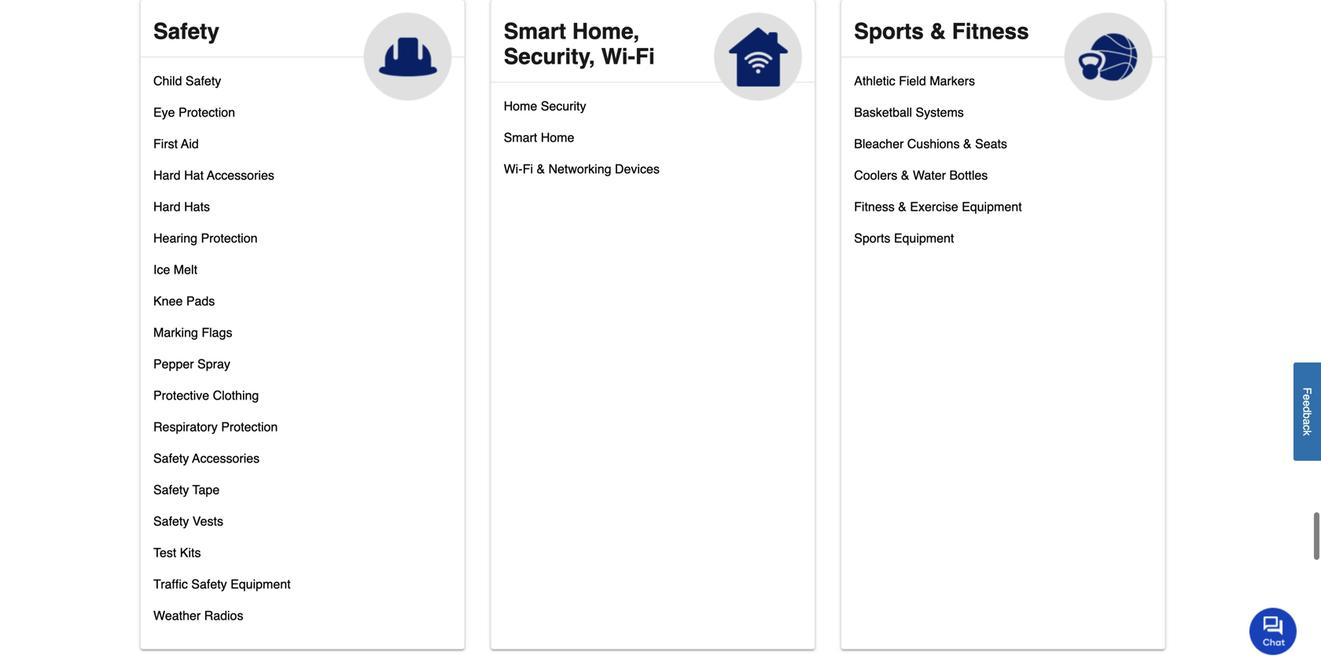 Task type: vqa. For each thing, say whether or not it's contained in the screenshot.
the right Home
yes



Task type: locate. For each thing, give the bounding box(es) containing it.
0 horizontal spatial fi
[[523, 162, 533, 176]]

home down "home security" 'link'
[[541, 130, 574, 145]]

water
[[913, 168, 946, 182]]

hard left hat
[[153, 168, 181, 182]]

0 vertical spatial hard
[[153, 168, 181, 182]]

e up d on the bottom of the page
[[1301, 394, 1314, 400]]

protective clothing
[[153, 388, 259, 403]]

field
[[899, 73, 926, 88]]

accessories down 'respiratory protection' link
[[192, 451, 260, 465]]

1 smart from the top
[[504, 19, 566, 44]]

1 vertical spatial smart
[[504, 130, 537, 145]]

1 horizontal spatial equipment
[[894, 231, 954, 245]]

kits
[[180, 545, 201, 560]]

1 horizontal spatial fi
[[635, 44, 655, 69]]

protection for respiratory protection
[[221, 419, 278, 434]]

1 vertical spatial equipment
[[894, 231, 954, 245]]

2 smart from the top
[[504, 130, 537, 145]]

equipment up radios
[[231, 577, 291, 591]]

test kits link
[[153, 542, 201, 573]]

& up markers
[[930, 19, 946, 44]]

hard hats link
[[153, 196, 210, 227]]

hard left hats
[[153, 199, 181, 214]]

0 vertical spatial home
[[504, 99, 537, 113]]

1 vertical spatial protection
[[201, 231, 258, 245]]

hard hat accessories link
[[153, 164, 274, 196]]

accessories
[[207, 168, 274, 182], [192, 451, 260, 465]]

1 vertical spatial wi-
[[504, 162, 523, 176]]

1 e from the top
[[1301, 394, 1314, 400]]

wi-fi & networking devices
[[504, 162, 660, 176]]

0 horizontal spatial fitness
[[854, 199, 895, 214]]

1 horizontal spatial wi-
[[601, 44, 635, 69]]

1 horizontal spatial home
[[541, 130, 574, 145]]

k
[[1301, 430, 1314, 436]]

1 sports from the top
[[854, 19, 924, 44]]

& up sports equipment on the top right of the page
[[898, 199, 907, 214]]

1 vertical spatial sports
[[854, 231, 891, 245]]

smart home, security, wi-fi image
[[714, 13, 802, 101]]

smart down "home security" 'link'
[[504, 130, 537, 145]]

2 vertical spatial equipment
[[231, 577, 291, 591]]

0 vertical spatial fitness
[[952, 19, 1029, 44]]

hard hat accessories
[[153, 168, 274, 182]]

eye protection link
[[153, 101, 235, 133]]

basketball
[[854, 105, 912, 119]]

melt
[[174, 262, 197, 277]]

first
[[153, 136, 178, 151]]

wi-fi & networking devices link
[[504, 158, 660, 189]]

pepper
[[153, 357, 194, 371]]

& left water
[[901, 168, 909, 182]]

1 hard from the top
[[153, 168, 181, 182]]

wi- inside smart home, security, wi-fi
[[601, 44, 635, 69]]

wi- down smart home link
[[504, 162, 523, 176]]

protection inside hearing protection link
[[201, 231, 258, 245]]

first aid link
[[153, 133, 199, 164]]

equipment down bottles
[[962, 199, 1022, 214]]

traffic safety equipment link
[[153, 573, 291, 605]]

smart home link
[[504, 127, 574, 158]]

fi inside smart home, security, wi-fi
[[635, 44, 655, 69]]

2 hard from the top
[[153, 199, 181, 214]]

safety for safety vests
[[153, 514, 189, 528]]

eye
[[153, 105, 175, 119]]

hard for hard hats
[[153, 199, 181, 214]]

& for fitness
[[898, 199, 907, 214]]

1 vertical spatial home
[[541, 130, 574, 145]]

hats
[[184, 199, 210, 214]]

0 vertical spatial wi-
[[601, 44, 635, 69]]

e up the b
[[1301, 400, 1314, 407]]

security
[[541, 99, 586, 113]]

home up smart home
[[504, 99, 537, 113]]

&
[[930, 19, 946, 44], [963, 136, 972, 151], [537, 162, 545, 176], [901, 168, 909, 182], [898, 199, 907, 214]]

f
[[1301, 388, 1314, 394]]

1 vertical spatial hard
[[153, 199, 181, 214]]

safety up weather radios
[[191, 577, 227, 591]]

safety link
[[141, 0, 464, 101]]

protection down hats
[[201, 231, 258, 245]]

0 vertical spatial fi
[[635, 44, 655, 69]]

accessories right hat
[[207, 168, 274, 182]]

equipment
[[962, 199, 1022, 214], [894, 231, 954, 245], [231, 577, 291, 591]]

bleacher cushions & seats
[[854, 136, 1007, 151]]

0 vertical spatial sports
[[854, 19, 924, 44]]

wi- right security,
[[601, 44, 635, 69]]

athletic field markers
[[854, 73, 975, 88]]

home security link
[[504, 95, 586, 127]]

marking flags
[[153, 325, 232, 340]]

safety down respiratory
[[153, 451, 189, 465]]

clothing
[[213, 388, 259, 403]]

protection inside eye protection link
[[179, 105, 235, 119]]

safety down safety tape link
[[153, 514, 189, 528]]

e
[[1301, 394, 1314, 400], [1301, 400, 1314, 407]]

protection down the clothing
[[221, 419, 278, 434]]

protection
[[179, 105, 235, 119], [201, 231, 258, 245], [221, 419, 278, 434]]

1 horizontal spatial fitness
[[952, 19, 1029, 44]]

equipment down the fitness & exercise equipment link
[[894, 231, 954, 245]]

ice melt link
[[153, 259, 197, 290]]

safety up child safety
[[153, 19, 219, 44]]

aid
[[181, 136, 199, 151]]

smart inside smart home, security, wi-fi
[[504, 19, 566, 44]]

d
[[1301, 407, 1314, 413]]

smart
[[504, 19, 566, 44], [504, 130, 537, 145]]

traffic
[[153, 577, 188, 591]]

sports down coolers
[[854, 231, 891, 245]]

marking
[[153, 325, 198, 340]]

hard inside hard hats link
[[153, 199, 181, 214]]

cushions
[[907, 136, 960, 151]]

weather radios
[[153, 608, 243, 623]]

bleacher
[[854, 136, 904, 151]]

2 vertical spatial protection
[[221, 419, 278, 434]]

ice melt
[[153, 262, 197, 277]]

0 vertical spatial smart
[[504, 19, 566, 44]]

2 sports from the top
[[854, 231, 891, 245]]

home
[[504, 99, 537, 113], [541, 130, 574, 145]]

sports up the athletic
[[854, 19, 924, 44]]

sports
[[854, 19, 924, 44], [854, 231, 891, 245]]

bleacher cushions & seats link
[[854, 133, 1007, 164]]

protection inside 'respiratory protection' link
[[221, 419, 278, 434]]

wi-
[[601, 44, 635, 69], [504, 162, 523, 176]]

fitness down coolers
[[854, 199, 895, 214]]

safety left tape
[[153, 482, 189, 497]]

protection down child safety link
[[179, 105, 235, 119]]

hearing
[[153, 231, 197, 245]]

0 horizontal spatial equipment
[[231, 577, 291, 591]]

fitness up markers
[[952, 19, 1029, 44]]

markers
[[930, 73, 975, 88]]

0 vertical spatial protection
[[179, 105, 235, 119]]

0 horizontal spatial home
[[504, 99, 537, 113]]

hearing protection link
[[153, 227, 258, 259]]

smart inside smart home link
[[504, 130, 537, 145]]

vests
[[193, 514, 223, 528]]

c
[[1301, 425, 1314, 430]]

weather
[[153, 608, 201, 623]]

safety for safety tape
[[153, 482, 189, 497]]

flags
[[202, 325, 232, 340]]

child safety
[[153, 73, 221, 88]]

eye protection
[[153, 105, 235, 119]]

ice
[[153, 262, 170, 277]]

respiratory
[[153, 419, 218, 434]]

1 vertical spatial fi
[[523, 162, 533, 176]]

coolers & water bottles
[[854, 168, 988, 182]]

hard
[[153, 168, 181, 182], [153, 199, 181, 214]]

2 horizontal spatial equipment
[[962, 199, 1022, 214]]

smart left the home,
[[504, 19, 566, 44]]

fi
[[635, 44, 655, 69], [523, 162, 533, 176]]

smart for smart home, security, wi-fi
[[504, 19, 566, 44]]

respiratory protection link
[[153, 416, 278, 447]]



Task type: describe. For each thing, give the bounding box(es) containing it.
chat invite button image
[[1250, 607, 1298, 655]]

home,
[[572, 19, 640, 44]]

sports & fitness link
[[842, 0, 1165, 101]]

f e e d b a c k button
[[1294, 363, 1321, 461]]

networking
[[548, 162, 611, 176]]

respiratory protection
[[153, 419, 278, 434]]

sports for sports equipment
[[854, 231, 891, 245]]

2 e from the top
[[1301, 400, 1314, 407]]

safety accessories link
[[153, 447, 260, 479]]

sports & fitness image
[[1065, 13, 1153, 101]]

basketball systems
[[854, 105, 964, 119]]

basketball systems link
[[854, 101, 964, 133]]

fitness & exercise equipment
[[854, 199, 1022, 214]]

b
[[1301, 413, 1314, 419]]

protective clothing link
[[153, 384, 259, 416]]

1 vertical spatial accessories
[[192, 451, 260, 465]]

pepper spray
[[153, 357, 230, 371]]

hard hats
[[153, 199, 210, 214]]

safety vests
[[153, 514, 223, 528]]

0 vertical spatial equipment
[[962, 199, 1022, 214]]

traffic safety equipment
[[153, 577, 291, 591]]

safety accessories
[[153, 451, 260, 465]]

smart home
[[504, 130, 574, 145]]

smart home, security, wi-fi
[[504, 19, 655, 69]]

0 horizontal spatial wi-
[[504, 162, 523, 176]]

safety up eye protection
[[186, 73, 221, 88]]

tape
[[192, 482, 220, 497]]

first aid
[[153, 136, 199, 151]]

& for sports
[[930, 19, 946, 44]]

athletic
[[854, 73, 895, 88]]

systems
[[916, 105, 964, 119]]

hat
[[184, 168, 204, 182]]

knee
[[153, 294, 183, 308]]

coolers
[[854, 168, 898, 182]]

pepper spray link
[[153, 353, 230, 384]]

& down smart home link
[[537, 162, 545, 176]]

safety tape link
[[153, 479, 220, 510]]

safety for safety
[[153, 19, 219, 44]]

safety image
[[364, 13, 452, 101]]

child safety link
[[153, 70, 221, 101]]

0 vertical spatial accessories
[[207, 168, 274, 182]]

& left seats
[[963, 136, 972, 151]]

f e e d b a c k
[[1301, 388, 1314, 436]]

hearing protection
[[153, 231, 258, 245]]

1 vertical spatial fitness
[[854, 199, 895, 214]]

safety for safety accessories
[[153, 451, 189, 465]]

sports equipment
[[854, 231, 954, 245]]

sports & fitness
[[854, 19, 1029, 44]]

bottles
[[949, 168, 988, 182]]

protection for eye protection
[[179, 105, 235, 119]]

home inside 'link'
[[504, 99, 537, 113]]

smart home, security, wi-fi link
[[491, 0, 815, 101]]

home security
[[504, 99, 586, 113]]

coolers & water bottles link
[[854, 164, 988, 196]]

knee pads link
[[153, 290, 215, 322]]

weather radios link
[[153, 605, 243, 636]]

spray
[[197, 357, 230, 371]]

child
[[153, 73, 182, 88]]

protective
[[153, 388, 209, 403]]

athletic field markers link
[[854, 70, 975, 101]]

test
[[153, 545, 176, 560]]

sports for sports & fitness
[[854, 19, 924, 44]]

devices
[[615, 162, 660, 176]]

safety vests link
[[153, 510, 223, 542]]

test kits
[[153, 545, 201, 560]]

pads
[[186, 294, 215, 308]]

knee pads
[[153, 294, 215, 308]]

smart for smart home
[[504, 130, 537, 145]]

sports equipment link
[[854, 227, 954, 259]]

exercise
[[910, 199, 958, 214]]

fitness & exercise equipment link
[[854, 196, 1022, 227]]

& for coolers
[[901, 168, 909, 182]]

hard for hard hat accessories
[[153, 168, 181, 182]]

seats
[[975, 136, 1007, 151]]

marking flags link
[[153, 322, 232, 353]]

a
[[1301, 419, 1314, 425]]

safety tape
[[153, 482, 220, 497]]

protection for hearing protection
[[201, 231, 258, 245]]



